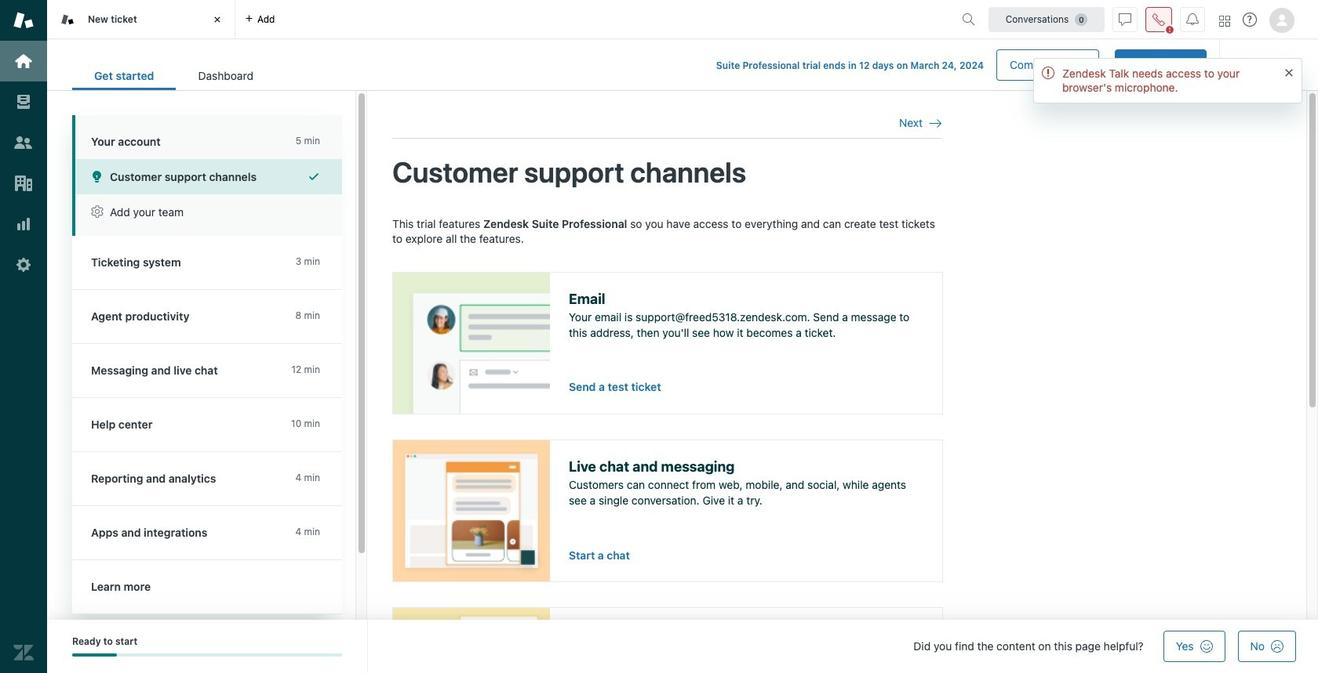 Task type: describe. For each thing, give the bounding box(es) containing it.
get started image
[[13, 51, 34, 71]]

button displays agent's chat status as invisible. image
[[1119, 13, 1131, 25]]

zendesk image
[[13, 643, 34, 664]]

admin image
[[13, 255, 34, 275]]

customers image
[[13, 133, 34, 153]]

content-title region
[[392, 155, 941, 191]]

organizations image
[[13, 173, 34, 194]]

tabs tab list
[[47, 0, 956, 39]]

close image
[[209, 12, 225, 27]]

zendesk products image
[[1219, 15, 1230, 26]]



Task type: locate. For each thing, give the bounding box(es) containing it.
region
[[392, 216, 943, 674]]

example of conversation inside of messaging and the customer is asking the agent about changing the size of the retail order. image
[[393, 441, 550, 582]]

example of how the agent accepts an incoming phone call as well as how to log the details of the call. image
[[393, 609, 550, 674]]

example of email conversation inside of the ticketing system and the customer is asking the agent about reimbursement policy. image
[[393, 273, 550, 414]]

notifications image
[[1186, 13, 1199, 25]]

footer
[[47, 621, 1318, 674]]

heading
[[72, 115, 342, 159]]

progress bar image
[[72, 655, 117, 658]]

0 vertical spatial tab
[[47, 0, 235, 39]]

get help image
[[1243, 13, 1257, 27]]

tab
[[47, 0, 235, 39], [176, 61, 275, 90]]

reporting image
[[13, 214, 34, 235]]

March 24, 2024 text field
[[910, 60, 984, 71]]

tab list
[[72, 61, 275, 90]]

views image
[[13, 92, 34, 112]]

main element
[[0, 0, 47, 674]]

progress-bar progress bar
[[72, 655, 342, 658]]

zendesk support image
[[13, 10, 34, 31]]

1 vertical spatial tab
[[176, 61, 275, 90]]



